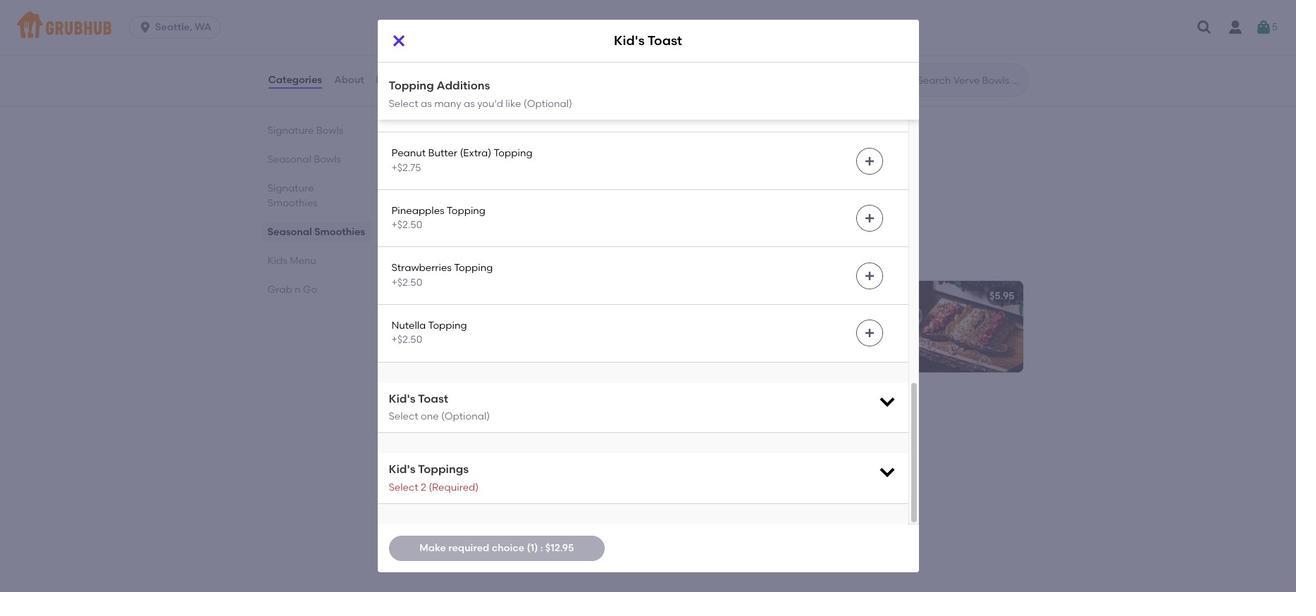 Task type: describe. For each thing, give the bounding box(es) containing it.
peanut butter (extra) topping +$2.75
[[392, 148, 533, 174]]

signature smoothies
[[268, 182, 318, 209]]

cold brew
[[411, 445, 461, 457]]

topping inside strawberries topping +$2.50
[[454, 263, 493, 275]]

0 vertical spatial smoothies
[[472, 94, 550, 112]]

light
[[421, 310, 442, 322]]

bowls for seasonal bowls
[[314, 153, 341, 165]]

water inside mango, pineapple, banana, ginger, house-made lemon juice, water
[[535, 16, 562, 28]]

svg image inside 'main navigation' navigation
[[1196, 19, 1213, 36]]

0 vertical spatial seasonal smoothies
[[400, 94, 550, 112]]

renewed image
[[602, 0, 708, 65]]

0 horizontal spatial n
[[295, 284, 301, 296]]

mango, for house-
[[411, 2, 448, 14]]

topping inside nutella topping +$2.50
[[428, 320, 467, 332]]

reviews button
[[375, 55, 416, 106]]

1 vertical spatial and
[[557, 324, 576, 336]]

1 vertical spatial smoothies
[[268, 197, 318, 209]]

almond
[[493, 324, 530, 336]]

lemon inside mango, pineapple, banana, ginger, house-made lemon juice, water
[[475, 16, 505, 28]]

svg image inside 5 button
[[1256, 19, 1272, 36]]

a light and easy-to-drink blend of our house-made almond milk, and any 2 frozen fruits of your choice. served in a 16oz. cup button
[[403, 281, 708, 373]]

1 vertical spatial seasonal
[[268, 153, 312, 165]]

topping inside topping additions select as many as you'd like (optional)
[[389, 79, 434, 92]]

served
[[411, 353, 444, 365]]

2 as from the left
[[464, 98, 475, 110]]

about button
[[334, 55, 365, 106]]

chagaccino smoothie button
[[403, 127, 708, 219]]

caffe
[[411, 465, 438, 477]]

pineapples
[[392, 205, 445, 217]]

toast for kid's toast select one (optional)
[[418, 392, 448, 406]]

nutella topping +$2.50
[[392, 320, 467, 346]]

velvety
[[411, 479, 445, 491]]

banana,
[[504, 2, 545, 14]]

2 vertical spatial svg image
[[877, 392, 897, 411]]

+$2.50 for nutella topping +$2.50
[[392, 334, 422, 346]]

smoothie
[[474, 137, 520, 148]]

juice, inside mango, pineapple, banana, ginger, house-made lemon juice, water
[[507, 16, 533, 28]]

(extra)
[[460, 148, 492, 159]]

toast for kid's toast
[[648, 33, 683, 49]]

peanut butter topping +$2.50
[[392, 90, 499, 116]]

5
[[1272, 21, 1278, 33]]

0 horizontal spatial of
[[497, 339, 506, 351]]

topping additions select as many as you'd like (optional)
[[389, 79, 573, 110]]

1 horizontal spatial menu
[[436, 248, 477, 266]]

0 vertical spatial seasonal
[[400, 94, 468, 112]]

nutella
[[392, 320, 426, 332]]

(optional) inside kid's toast select one (optional)
[[441, 411, 490, 423]]

kid's toppings select 2 (required)
[[389, 464, 479, 494]]

any
[[411, 339, 429, 351]]

+$2.50 inside peanut butter topping +$2.50
[[392, 104, 422, 116]]

milk,
[[533, 324, 555, 336]]

peanut for +$2.75
[[392, 148, 426, 159]]

$3.95
[[674, 445, 699, 457]]

0 horizontal spatial grab
[[268, 284, 292, 296]]

categories button
[[268, 55, 323, 106]]

in
[[447, 353, 455, 365]]

peanut for +$2.50
[[392, 90, 426, 102]]

about
[[334, 74, 364, 86]]

seattle, wa
[[155, 21, 211, 33]]

made inside a light and easy-to-drink blend of our house-made almond milk, and any 2 frozen fruits of your choice. served in a 16oz. cup
[[463, 324, 491, 336]]

our
[[411, 324, 427, 336]]

$12.95
[[546, 543, 574, 555]]

your
[[509, 339, 530, 351]]

$5.95
[[990, 290, 1015, 302]]

coffee
[[514, 479, 544, 491]]

spinach,
[[820, 2, 861, 14]]

16oz.
[[466, 353, 489, 365]]

Search Verve Bowls - Capitol Hill search field
[[916, 74, 1024, 87]]

sellers
[[290, 96, 321, 108]]

categories
[[268, 74, 322, 86]]

kid's toast
[[614, 33, 683, 49]]

required
[[449, 543, 490, 555]]

a
[[458, 353, 464, 365]]

select for kid's toppings
[[389, 482, 419, 494]]

1 vertical spatial grab n go
[[400, 402, 476, 420]]

$5.95 button
[[719, 281, 1023, 373]]

1 as from the left
[[421, 98, 432, 110]]

made inside mango, pineapple, spinach, kale, ginger, bee pollen, house-made lemon juice, water
[[850, 16, 879, 28]]

many
[[434, 98, 462, 110]]

1 horizontal spatial go
[[454, 402, 476, 420]]

house- inside mango, pineapple, banana, ginger, house-made lemon juice, water
[[411, 16, 444, 28]]

wa
[[195, 21, 211, 33]]

seasonal bowls
[[268, 153, 341, 165]]

(1)
[[527, 543, 538, 555]]

pineapples topping +$2.50
[[392, 205, 486, 231]]

butter for topping
[[428, 90, 458, 102]]

and inside the caffe vita cold brew. a smooth and velvety unsweetened coffee beverage.
[[564, 465, 583, 477]]

kid's for kid's toppings select 2 (required)
[[389, 464, 416, 477]]

main navigation navigation
[[0, 0, 1297, 55]]

blend
[[532, 310, 559, 322]]

one
[[421, 411, 439, 423]]

mango, pineapple, spinach, kale, ginger, bee pollen, house-made lemon juice, water button
[[719, 0, 1023, 65]]

best sellers
[[268, 96, 321, 108]]

additions
[[437, 79, 490, 92]]

topping inside 'pineapples topping +$2.50'
[[447, 205, 486, 217]]

chagaccino
[[411, 137, 472, 148]]

choice.
[[532, 339, 567, 351]]

cold inside the caffe vita cold brew. a smooth and velvety unsweetened coffee beverage.
[[462, 465, 485, 477]]

bee green image
[[918, 0, 1023, 65]]

kid's toast select one (optional)
[[389, 392, 490, 423]]

topping inside peanut butter topping +$2.50
[[460, 90, 499, 102]]

+$2.50 for strawberries topping +$2.50
[[392, 277, 422, 289]]



Task type: locate. For each thing, give the bounding box(es) containing it.
easy-
[[466, 310, 492, 322]]

3 select from the top
[[389, 482, 419, 494]]

ginger, right banana,
[[547, 2, 580, 14]]

1 vertical spatial toast
[[418, 392, 448, 406]]

mangoes topping +$2.50
[[392, 32, 477, 59]]

2 horizontal spatial svg image
[[1196, 19, 1213, 36]]

peanut inside peanut butter topping +$2.50
[[392, 90, 426, 102]]

water down pollen,
[[787, 31, 815, 43]]

smoothies up smoothie at top
[[472, 94, 550, 112]]

1 horizontal spatial svg image
[[877, 392, 897, 411]]

beverage.
[[411, 493, 460, 505]]

+$2.50 for pineapples topping +$2.50
[[392, 219, 422, 231]]

0 vertical spatial water
[[535, 16, 562, 28]]

0 horizontal spatial ginger,
[[547, 2, 580, 14]]

kid's toast image
[[918, 281, 1023, 373]]

1 vertical spatial lemon
[[727, 31, 757, 43]]

0 vertical spatial (optional)
[[524, 98, 573, 110]]

1 vertical spatial svg image
[[864, 271, 875, 282]]

4 +$2.50 from the top
[[392, 277, 422, 289]]

ginger, inside mango, pineapple, banana, ginger, house-made lemon juice, water
[[547, 2, 580, 14]]

pineapple, for lemon
[[451, 2, 502, 14]]

pineapple, up pollen,
[[767, 2, 818, 14]]

house-
[[411, 16, 444, 28], [817, 16, 850, 28], [430, 324, 463, 336]]

+$2.50 inside 'pineapples topping +$2.50'
[[392, 219, 422, 231]]

bee
[[762, 16, 781, 28]]

made inside mango, pineapple, banana, ginger, house-made lemon juice, water
[[444, 16, 473, 28]]

0 vertical spatial select
[[389, 98, 419, 110]]

1 horizontal spatial n
[[442, 402, 451, 420]]

toast inside kid's toast select one (optional)
[[418, 392, 448, 406]]

mango, inside mango, pineapple, banana, ginger, house-made lemon juice, water
[[411, 2, 448, 14]]

1 signature from the top
[[268, 125, 314, 137]]

seasonal smoothies
[[400, 94, 550, 112], [268, 226, 365, 238]]

pineapple, for pollen,
[[767, 2, 818, 14]]

topping inside mangoes topping +$2.50
[[438, 32, 477, 44]]

0 horizontal spatial (optional)
[[441, 411, 490, 423]]

lemon
[[475, 16, 505, 28], [727, 31, 757, 43]]

topping inside peanut butter (extra) topping +$2.75
[[494, 148, 533, 159]]

+$2.50 inside nutella topping +$2.50
[[392, 334, 422, 346]]

0 vertical spatial lemon
[[475, 16, 505, 28]]

ginger, inside mango, pineapple, spinach, kale, ginger, bee pollen, house-made lemon juice, water
[[727, 16, 760, 28]]

1 horizontal spatial 2
[[431, 339, 437, 351]]

mango, pineapple, spinach, kale, ginger, bee pollen, house-made lemon juice, water
[[727, 2, 885, 43]]

juice, inside mango, pineapple, spinach, kale, ginger, bee pollen, house-made lemon juice, water
[[760, 31, 785, 43]]

made down easy-
[[463, 324, 491, 336]]

kid's inside kid's toast select one (optional)
[[389, 392, 416, 406]]

1 vertical spatial (optional)
[[441, 411, 490, 423]]

pollen,
[[783, 16, 815, 28]]

kids menu down 'pineapples topping +$2.50'
[[400, 248, 477, 266]]

+$2.50 down reviews
[[392, 104, 422, 116]]

0 horizontal spatial svg image
[[864, 271, 875, 282]]

toppings
[[418, 464, 469, 477]]

+$2.50 inside mangoes topping +$2.50
[[392, 47, 422, 59]]

1 vertical spatial seasonal smoothies
[[268, 226, 365, 238]]

mango, pineapple, banana, ginger, house-made lemon juice, water
[[411, 2, 580, 28]]

kids down signature smoothies
[[268, 255, 288, 267]]

0 horizontal spatial lemon
[[475, 16, 505, 28]]

signature down 'best sellers'
[[268, 125, 314, 137]]

cold up unsweetened
[[462, 465, 485, 477]]

svg image
[[1256, 19, 1272, 36], [138, 20, 152, 35], [390, 32, 407, 49], [864, 155, 875, 167], [864, 213, 875, 224], [864, 328, 875, 339], [877, 463, 897, 483]]

0 vertical spatial a
[[411, 310, 419, 322]]

signature for signature smoothies
[[268, 182, 314, 194]]

5 button
[[1256, 15, 1278, 40]]

select down caffe
[[389, 482, 419, 494]]

seasonal smoothies down additions
[[400, 94, 550, 112]]

1 horizontal spatial a
[[516, 465, 523, 477]]

make required choice (1) : $12.95
[[420, 543, 574, 555]]

2 vertical spatial select
[[389, 482, 419, 494]]

select inside kid's toppings select 2 (required)
[[389, 482, 419, 494]]

pineapple, inside mango, pineapple, banana, ginger, house-made lemon juice, water
[[451, 2, 502, 14]]

1 vertical spatial juice,
[[760, 31, 785, 43]]

1 vertical spatial n
[[442, 402, 451, 420]]

1 vertical spatial select
[[389, 411, 419, 423]]

1 horizontal spatial (optional)
[[524, 98, 573, 110]]

seasonal down signature smoothies
[[268, 226, 312, 238]]

peanut up '+$2.75'
[[392, 148, 426, 159]]

butter left "(extra)"
[[428, 148, 458, 159]]

2 butter from the top
[[428, 148, 458, 159]]

signature for signature bowls
[[268, 125, 314, 137]]

pineapple, left banana,
[[451, 2, 502, 14]]

1 horizontal spatial lemon
[[727, 31, 757, 43]]

2
[[431, 339, 437, 351], [421, 482, 426, 494]]

mangoes
[[392, 32, 436, 44]]

0 horizontal spatial seasonal smoothies
[[268, 226, 365, 238]]

kale,
[[863, 2, 885, 14]]

0 vertical spatial grab n go
[[268, 284, 317, 296]]

0 horizontal spatial menu
[[290, 255, 316, 267]]

select for kid's toast
[[389, 411, 419, 423]]

pineapple,
[[451, 2, 502, 14], [767, 2, 818, 14]]

1 pineapple, from the left
[[451, 2, 502, 14]]

select left one
[[389, 411, 419, 423]]

0 horizontal spatial go
[[303, 284, 317, 296]]

select
[[389, 98, 419, 110], [389, 411, 419, 423], [389, 482, 419, 494]]

house- inside mango, pineapple, spinach, kale, ginger, bee pollen, house-made lemon juice, water
[[817, 16, 850, 28]]

2 right any
[[431, 339, 437, 351]]

1 horizontal spatial grab n go
[[400, 402, 476, 420]]

:
[[541, 543, 543, 555]]

vita
[[440, 465, 460, 477]]

+$2.50 for mangoes topping +$2.50
[[392, 47, 422, 59]]

+$2.50 down pineapples
[[392, 219, 422, 231]]

kid's inside kid's toppings select 2 (required)
[[389, 464, 416, 477]]

as down additions
[[464, 98, 475, 110]]

chagaccino smoothie
[[411, 137, 520, 148]]

select for topping additions
[[389, 98, 419, 110]]

2 signature from the top
[[268, 182, 314, 194]]

kids down 'pineapples topping +$2.50'
[[400, 248, 433, 266]]

0 horizontal spatial pineapple,
[[451, 2, 502, 14]]

2 peanut from the top
[[392, 148, 426, 159]]

grab
[[268, 284, 292, 296], [400, 402, 438, 420]]

1 vertical spatial 2
[[421, 482, 426, 494]]

a inside a light and easy-to-drink blend of our house-made almond milk, and any 2 frozen fruits of your choice. served in a 16oz. cup
[[411, 310, 419, 322]]

seasonal smoothies down signature smoothies
[[268, 226, 365, 238]]

signature
[[268, 125, 314, 137], [268, 182, 314, 194]]

0 horizontal spatial 2
[[421, 482, 426, 494]]

1 horizontal spatial as
[[464, 98, 475, 110]]

house- up mangoes
[[411, 16, 444, 28]]

n
[[295, 284, 301, 296], [442, 402, 451, 420]]

mango, up bee
[[727, 2, 764, 14]]

0 vertical spatial and
[[444, 310, 463, 322]]

+$2.50 down strawberries
[[392, 277, 422, 289]]

water down banana,
[[535, 16, 562, 28]]

0 vertical spatial grab
[[268, 284, 292, 296]]

kids menu down signature smoothies
[[268, 255, 316, 267]]

butter for (extra)
[[428, 148, 458, 159]]

bowls
[[316, 125, 344, 137], [314, 153, 341, 165]]

0 vertical spatial go
[[303, 284, 317, 296]]

bowls down 'sellers' at the left of page
[[316, 125, 344, 137]]

0 horizontal spatial grab n go
[[268, 284, 317, 296]]

water
[[535, 16, 562, 28], [787, 31, 815, 43]]

lemon inside mango, pineapple, spinach, kale, ginger, bee pollen, house-made lemon juice, water
[[727, 31, 757, 43]]

of
[[562, 310, 571, 322], [497, 339, 506, 351]]

1 vertical spatial of
[[497, 339, 506, 351]]

seasonal down additions
[[400, 94, 468, 112]]

select inside topping additions select as many as you'd like (optional)
[[389, 98, 419, 110]]

seasonal down signature bowls
[[268, 153, 312, 165]]

fruits
[[471, 339, 495, 351]]

make
[[420, 543, 446, 555]]

a up our
[[411, 310, 419, 322]]

1 vertical spatial signature
[[268, 182, 314, 194]]

0 vertical spatial n
[[295, 284, 301, 296]]

2 inside kid's toppings select 2 (required)
[[421, 482, 426, 494]]

menu
[[436, 248, 477, 266], [290, 255, 316, 267]]

mango, for ginger,
[[727, 2, 764, 14]]

butter inside peanut butter (extra) topping +$2.75
[[428, 148, 458, 159]]

0 horizontal spatial cold
[[411, 445, 435, 457]]

menu down 'pineapples topping +$2.50'
[[436, 248, 477, 266]]

signature down seasonal bowls
[[268, 182, 314, 194]]

1 vertical spatial go
[[454, 402, 476, 420]]

smoothies down seasonal bowls
[[268, 197, 318, 209]]

1 vertical spatial ginger,
[[727, 16, 760, 28]]

1 select from the top
[[389, 98, 419, 110]]

best
[[268, 96, 288, 108]]

0 vertical spatial kid's
[[614, 33, 645, 49]]

and right smooth
[[564, 465, 583, 477]]

signature inside signature smoothies
[[268, 182, 314, 194]]

to-
[[492, 310, 506, 322]]

kids menu
[[400, 248, 477, 266], [268, 255, 316, 267]]

peanut inside peanut butter (extra) topping +$2.75
[[392, 148, 426, 159]]

+$2.50 down mangoes
[[392, 47, 422, 59]]

1 vertical spatial grab
[[400, 402, 438, 420]]

cold
[[411, 445, 435, 457], [462, 465, 485, 477]]

1 butter from the top
[[428, 90, 458, 102]]

2 inside a light and easy-to-drink blend of our house-made almond milk, and any 2 frozen fruits of your choice. served in a 16oz. cup
[[431, 339, 437, 351]]

mango, pineapple, banana, ginger, house-made lemon juice, water button
[[403, 0, 708, 65]]

0 horizontal spatial water
[[535, 16, 562, 28]]

a
[[411, 310, 419, 322], [516, 465, 523, 477]]

0 vertical spatial bowls
[[316, 125, 344, 137]]

grab n go
[[268, 284, 317, 296], [400, 402, 476, 420]]

go
[[303, 284, 317, 296], [454, 402, 476, 420]]

1 vertical spatial kid's
[[389, 392, 416, 406]]

seattle,
[[155, 21, 192, 33]]

of right blend
[[562, 310, 571, 322]]

smoothies down signature smoothies
[[315, 226, 365, 238]]

2 vertical spatial seasonal
[[268, 226, 312, 238]]

1 mango, from the left
[[411, 2, 448, 14]]

house- down spinach,
[[817, 16, 850, 28]]

like
[[506, 98, 521, 110]]

1 horizontal spatial pineapple,
[[767, 2, 818, 14]]

2 vertical spatial and
[[564, 465, 583, 477]]

menu down signature smoothies
[[290, 255, 316, 267]]

a up coffee
[[516, 465, 523, 477]]

chagaccino smoothie image
[[602, 127, 708, 219]]

kid's smoothie image
[[602, 281, 708, 373]]

and right light
[[444, 310, 463, 322]]

bowls for signature bowls
[[316, 125, 344, 137]]

2 select from the top
[[389, 411, 419, 423]]

seattle, wa button
[[129, 16, 226, 39]]

1 horizontal spatial kids menu
[[400, 248, 477, 266]]

juice, down banana,
[[507, 16, 533, 28]]

0 vertical spatial ginger,
[[547, 2, 580, 14]]

made up mangoes topping +$2.50
[[444, 16, 473, 28]]

mango,
[[411, 2, 448, 14], [727, 2, 764, 14]]

0 vertical spatial cold
[[411, 445, 435, 457]]

unsweetened
[[447, 479, 511, 491]]

butter
[[428, 90, 458, 102], [428, 148, 458, 159]]

5 +$2.50 from the top
[[392, 334, 422, 346]]

0 horizontal spatial as
[[421, 98, 432, 110]]

select down reviews
[[389, 98, 419, 110]]

signature bowls
[[268, 125, 344, 137]]

2 pineapple, from the left
[[767, 2, 818, 14]]

(required)
[[429, 482, 479, 494]]

1 horizontal spatial of
[[562, 310, 571, 322]]

(optional) right like
[[524, 98, 573, 110]]

0 vertical spatial toast
[[648, 33, 683, 49]]

2 +$2.50 from the top
[[392, 104, 422, 116]]

as left 'many'
[[421, 98, 432, 110]]

0 vertical spatial juice,
[[507, 16, 533, 28]]

cold up caffe
[[411, 445, 435, 457]]

a light and easy-to-drink blend of our house-made almond milk, and any 2 frozen fruits of your choice. served in a 16oz. cup
[[411, 310, 576, 365]]

strawberries
[[392, 263, 452, 275]]

juice, down bee
[[760, 31, 785, 43]]

2 vertical spatial smoothies
[[315, 226, 365, 238]]

brew.
[[487, 465, 513, 477]]

kid's
[[614, 33, 645, 49], [389, 392, 416, 406], [389, 464, 416, 477]]

2 vertical spatial kid's
[[389, 464, 416, 477]]

smooth
[[525, 465, 561, 477]]

1 peanut from the top
[[392, 90, 426, 102]]

smoothies
[[472, 94, 550, 112], [268, 197, 318, 209], [315, 226, 365, 238]]

1 horizontal spatial cold
[[462, 465, 485, 477]]

cup
[[491, 353, 510, 365]]

cold brew image
[[602, 435, 708, 527]]

3 +$2.50 from the top
[[392, 219, 422, 231]]

1 +$2.50 from the top
[[392, 47, 422, 59]]

1 horizontal spatial toast
[[648, 33, 683, 49]]

house- up frozen
[[430, 324, 463, 336]]

butter inside peanut butter topping +$2.50
[[428, 90, 458, 102]]

0 vertical spatial svg image
[[1196, 19, 1213, 36]]

1 horizontal spatial water
[[787, 31, 815, 43]]

0 vertical spatial of
[[562, 310, 571, 322]]

1 vertical spatial peanut
[[392, 148, 426, 159]]

1 horizontal spatial grab
[[400, 402, 438, 420]]

made
[[444, 16, 473, 28], [850, 16, 879, 28], [463, 324, 491, 336]]

reviews
[[376, 74, 415, 86]]

1 vertical spatial water
[[787, 31, 815, 43]]

+$2.50 down nutella
[[392, 334, 422, 346]]

1 horizontal spatial ginger,
[[727, 16, 760, 28]]

strawberries topping +$2.50
[[392, 263, 493, 289]]

mango, up mangoes
[[411, 2, 448, 14]]

(optional) right one
[[441, 411, 490, 423]]

0 horizontal spatial kids menu
[[268, 255, 316, 267]]

frozen
[[439, 339, 469, 351]]

pineapple, inside mango, pineapple, spinach, kale, ginger, bee pollen, house-made lemon juice, water
[[767, 2, 818, 14]]

mango, inside mango, pineapple, spinach, kale, ginger, bee pollen, house-made lemon juice, water
[[727, 2, 764, 14]]

0 horizontal spatial juice,
[[507, 16, 533, 28]]

water inside mango, pineapple, spinach, kale, ginger, bee pollen, house-made lemon juice, water
[[787, 31, 815, 43]]

1 vertical spatial cold
[[462, 465, 485, 477]]

svg image
[[1196, 19, 1213, 36], [864, 271, 875, 282], [877, 392, 897, 411]]

0 horizontal spatial toast
[[418, 392, 448, 406]]

and up choice.
[[557, 324, 576, 336]]

a inside the caffe vita cold brew. a smooth and velvety unsweetened coffee beverage.
[[516, 465, 523, 477]]

0 horizontal spatial a
[[411, 310, 419, 322]]

you'd
[[477, 98, 503, 110]]

0 vertical spatial peanut
[[392, 90, 426, 102]]

choice
[[492, 543, 525, 555]]

drink
[[506, 310, 530, 322]]

kid's for kid's toast
[[614, 33, 645, 49]]

select inside kid's toast select one (optional)
[[389, 411, 419, 423]]

brew
[[437, 445, 461, 457]]

of up the "cup"
[[497, 339, 506, 351]]

0 vertical spatial signature
[[268, 125, 314, 137]]

+$2.75
[[392, 162, 421, 174]]

1 horizontal spatial seasonal smoothies
[[400, 94, 550, 112]]

+$2.50 inside strawberries topping +$2.50
[[392, 277, 422, 289]]

caffe vita cold brew. a smooth and velvety unsweetened coffee beverage.
[[411, 465, 583, 505]]

house- inside a light and easy-to-drink blend of our house-made almond milk, and any 2 frozen fruits of your choice. served in a 16oz. cup
[[430, 324, 463, 336]]

and
[[444, 310, 463, 322], [557, 324, 576, 336], [564, 465, 583, 477]]

0 vertical spatial butter
[[428, 90, 458, 102]]

1 vertical spatial bowls
[[314, 153, 341, 165]]

0 vertical spatial 2
[[431, 339, 437, 351]]

0 horizontal spatial kids
[[268, 255, 288, 267]]

butter up 'chagaccino'
[[428, 90, 458, 102]]

bowls down signature bowls
[[314, 153, 341, 165]]

made down kale,
[[850, 16, 879, 28]]

1 horizontal spatial juice,
[[760, 31, 785, 43]]

1 horizontal spatial kids
[[400, 248, 433, 266]]

1 vertical spatial butter
[[428, 148, 458, 159]]

(optional) inside topping additions select as many as you'd like (optional)
[[524, 98, 573, 110]]

svg image inside seattle, wa button
[[138, 20, 152, 35]]

kid's for kid's toast select one (optional)
[[389, 392, 416, 406]]

peanut down reviews
[[392, 90, 426, 102]]

2 down caffe
[[421, 482, 426, 494]]

ginger, left bee
[[727, 16, 760, 28]]

2 mango, from the left
[[727, 2, 764, 14]]

1 horizontal spatial mango,
[[727, 2, 764, 14]]

0 horizontal spatial mango,
[[411, 2, 448, 14]]



Task type: vqa. For each thing, say whether or not it's contained in the screenshot.
By
no



